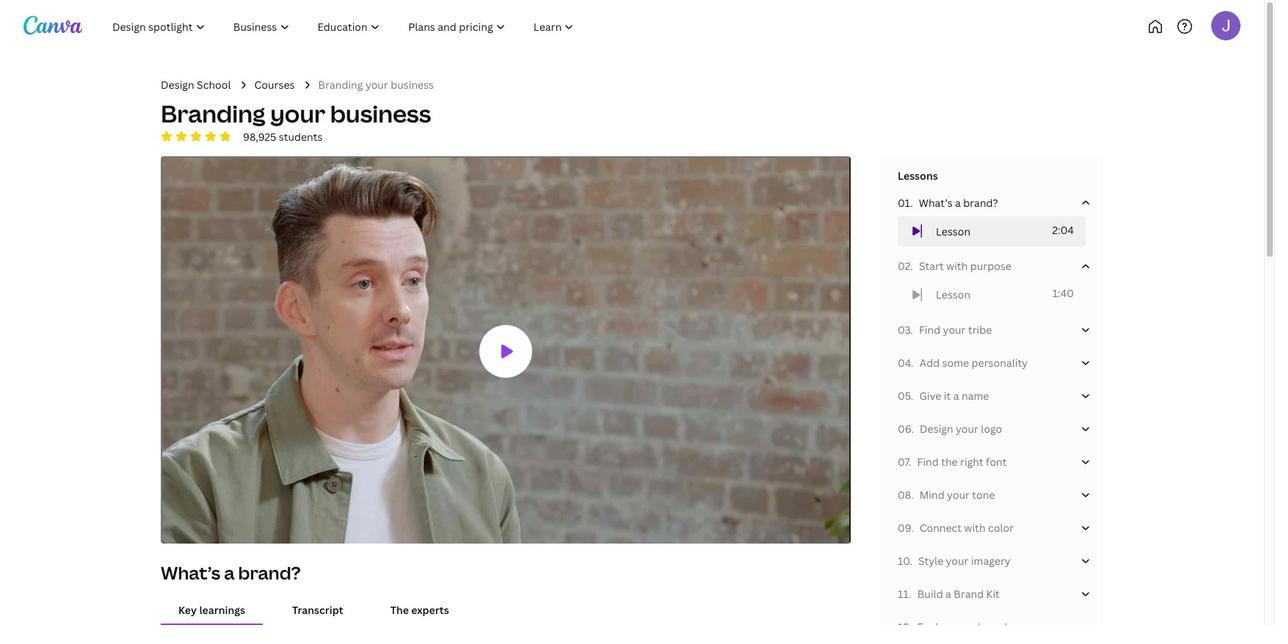 Task type: locate. For each thing, give the bounding box(es) containing it.
find left the
[[917, 455, 939, 469]]

0 horizontal spatial design
[[161, 78, 194, 92]]

0 vertical spatial branding
[[318, 78, 363, 92]]

11 . build a brand kit
[[898, 587, 1000, 601]]

. for 11
[[909, 587, 911, 601]]

lessons
[[898, 169, 938, 182]]

02
[[898, 259, 910, 273]]

find right 03
[[919, 323, 940, 337]]

05
[[898, 389, 911, 403]]

. for 03
[[910, 323, 913, 337]]

1:40
[[1052, 286, 1074, 300]]

02 . start with purpose
[[898, 259, 1011, 273]]

design school link
[[161, 77, 231, 92]]

your right style
[[946, 554, 969, 568]]

. for 05
[[911, 389, 913, 403]]

05 . give it a name
[[898, 389, 989, 403]]

1 horizontal spatial what's
[[919, 196, 953, 210]]

brand
[[954, 587, 984, 601]]

. for 02
[[910, 259, 913, 273]]

0 horizontal spatial branding
[[161, 98, 265, 129]]

1 horizontal spatial brand?
[[963, 196, 998, 210]]

1 vertical spatial business
[[330, 98, 431, 129]]

branding down "top level navigation" element
[[318, 78, 363, 92]]

a right 'build'
[[945, 587, 951, 601]]

design
[[161, 78, 194, 92], [920, 422, 953, 436]]

what's a brand?
[[161, 561, 301, 585]]

branding your business down "top level navigation" element
[[318, 78, 434, 92]]

your left tone
[[947, 488, 970, 502]]

. for 09
[[911, 521, 914, 535]]

font
[[986, 455, 1007, 469]]

11
[[898, 587, 909, 601]]

0 vertical spatial brand?
[[963, 196, 998, 210]]

brand? up purpose
[[963, 196, 998, 210]]

branding your business up students
[[161, 98, 431, 129]]

branding down school
[[161, 98, 265, 129]]

lesson down 02 . start with purpose
[[936, 288, 971, 302]]

key learnings button
[[161, 596, 263, 624]]

find for find the right font
[[917, 455, 939, 469]]

logo
[[981, 422, 1002, 436]]

what's up key
[[161, 561, 220, 585]]

1 vertical spatial brand?
[[238, 561, 301, 585]]

name
[[962, 389, 989, 403]]

1 vertical spatial what's
[[161, 561, 220, 585]]

the
[[941, 455, 958, 469]]

personality
[[972, 356, 1028, 370]]

school
[[197, 78, 231, 92]]

lesson for 2:04
[[936, 224, 971, 238]]

tone
[[972, 488, 995, 502]]

color
[[988, 521, 1014, 535]]

design left school
[[161, 78, 194, 92]]

. for 01
[[910, 196, 913, 210]]

your down "top level navigation" element
[[365, 78, 388, 92]]

a
[[955, 196, 961, 210], [953, 389, 959, 403], [224, 561, 235, 585], [945, 587, 951, 601]]

1 horizontal spatial branding
[[318, 78, 363, 92]]

98,925 students
[[243, 130, 323, 144]]

lesson down the 01 . what's a brand?
[[936, 224, 971, 238]]

brand?
[[963, 196, 998, 210], [238, 561, 301, 585]]

your for 10 . style your imagery
[[946, 554, 969, 568]]

your
[[365, 78, 388, 92], [270, 98, 325, 129], [943, 323, 966, 337], [956, 422, 978, 436], [947, 488, 970, 502], [946, 554, 969, 568]]

find
[[919, 323, 940, 337], [917, 455, 939, 469]]

with left color
[[964, 521, 986, 535]]

0 horizontal spatial what's
[[161, 561, 220, 585]]

1 vertical spatial lesson
[[936, 288, 971, 302]]

your left tribe
[[943, 323, 966, 337]]

1 vertical spatial with
[[964, 521, 986, 535]]

the experts
[[390, 603, 449, 617]]

07 . find the right font
[[898, 455, 1007, 469]]

0 vertical spatial with
[[946, 259, 968, 273]]

03
[[898, 323, 910, 337]]

0 vertical spatial lesson
[[936, 224, 971, 238]]

0 vertical spatial find
[[919, 323, 940, 337]]

the
[[390, 603, 409, 617]]

01
[[898, 196, 910, 210]]

right
[[960, 455, 983, 469]]

experts
[[411, 603, 449, 617]]

your for 08 . mind your tone
[[947, 488, 970, 502]]

04
[[898, 356, 911, 370]]

1 horizontal spatial design
[[920, 422, 953, 436]]

brand design course - what's a brand - james gilmore image
[[162, 158, 849, 546]]

. for 06
[[911, 422, 914, 436]]

branding
[[318, 78, 363, 92], [161, 98, 265, 129]]

design right 06
[[920, 422, 953, 436]]

1 lesson from the top
[[936, 224, 971, 238]]

imagery
[[971, 554, 1011, 568]]

tribe
[[968, 323, 992, 337]]

.
[[910, 196, 913, 210], [910, 259, 913, 273], [910, 323, 913, 337], [911, 356, 914, 370], [911, 389, 913, 403], [911, 422, 914, 436], [909, 455, 911, 469], [911, 488, 914, 502], [911, 521, 914, 535], [910, 554, 912, 568], [909, 587, 911, 601]]

1 vertical spatial branding your business
[[161, 98, 431, 129]]

brand? up the learnings
[[238, 561, 301, 585]]

what's right 01
[[919, 196, 953, 210]]

2 lesson from the top
[[936, 288, 971, 302]]

0 vertical spatial business
[[391, 78, 434, 92]]

lesson
[[936, 224, 971, 238], [936, 288, 971, 302]]

design school
[[161, 78, 231, 92]]

10 . style your imagery
[[898, 554, 1011, 568]]

top level navigation element
[[100, 12, 637, 41]]

with
[[946, 259, 968, 273], [964, 521, 986, 535]]

your left logo
[[956, 422, 978, 436]]

1 vertical spatial find
[[917, 455, 939, 469]]

branding your business
[[318, 78, 434, 92], [161, 98, 431, 129]]

with right start at the right of page
[[946, 259, 968, 273]]

courses
[[254, 78, 295, 92]]

learnings
[[199, 603, 245, 617]]

. for 08
[[911, 488, 914, 502]]

what's
[[919, 196, 953, 210], [161, 561, 220, 585]]

add
[[920, 356, 940, 370]]

business
[[391, 78, 434, 92], [330, 98, 431, 129]]



Task type: vqa. For each thing, say whether or not it's contained in the screenshot.
bottommost with
yes



Task type: describe. For each thing, give the bounding box(es) containing it.
06
[[898, 422, 911, 436]]

connect
[[919, 521, 962, 535]]

build
[[917, 587, 943, 601]]

key
[[178, 603, 197, 617]]

style
[[918, 554, 943, 568]]

08 . mind your tone
[[898, 488, 995, 502]]

0 vertical spatial branding your business
[[318, 78, 434, 92]]

0 horizontal spatial brand?
[[238, 561, 301, 585]]

mind
[[920, 488, 945, 502]]

find for find your tribe
[[919, 323, 940, 337]]

it
[[944, 389, 951, 403]]

a up the learnings
[[224, 561, 235, 585]]

08
[[898, 488, 911, 502]]

0 vertical spatial what's
[[919, 196, 953, 210]]

0 vertical spatial design
[[161, 78, 194, 92]]

03 . find your tribe
[[898, 323, 992, 337]]

give
[[919, 389, 941, 403]]

. for 10
[[910, 554, 912, 568]]

01 . what's a brand?
[[898, 196, 998, 210]]

1 vertical spatial branding
[[161, 98, 265, 129]]

a right it on the bottom right of the page
[[953, 389, 959, 403]]

09 . connect with color
[[898, 521, 1014, 535]]

kit
[[986, 587, 1000, 601]]

start
[[919, 259, 944, 273]]

04 . add some personality
[[898, 356, 1028, 370]]

purpose
[[970, 259, 1011, 273]]

key learnings
[[178, 603, 245, 617]]

98,925
[[243, 130, 276, 144]]

the experts button
[[373, 596, 467, 624]]

2:04
[[1052, 223, 1074, 237]]

1 vertical spatial design
[[920, 422, 953, 436]]

lesson for 1:40
[[936, 288, 971, 302]]

with for color
[[964, 521, 986, 535]]

your for 06 . design your logo
[[956, 422, 978, 436]]

transcript button
[[274, 596, 361, 624]]

your up students
[[270, 98, 325, 129]]

a right 01
[[955, 196, 961, 210]]

courses link
[[254, 77, 295, 92]]

your for 03 . find your tribe
[[943, 323, 966, 337]]

. for 07
[[909, 455, 911, 469]]

06 . design your logo
[[898, 422, 1002, 436]]

with for purpose
[[946, 259, 968, 273]]

transcript
[[292, 603, 343, 617]]

students
[[279, 130, 323, 144]]

09
[[898, 521, 911, 535]]

10
[[898, 554, 910, 568]]

some
[[942, 356, 969, 370]]

07
[[898, 455, 909, 469]]

. for 04
[[911, 356, 914, 370]]



